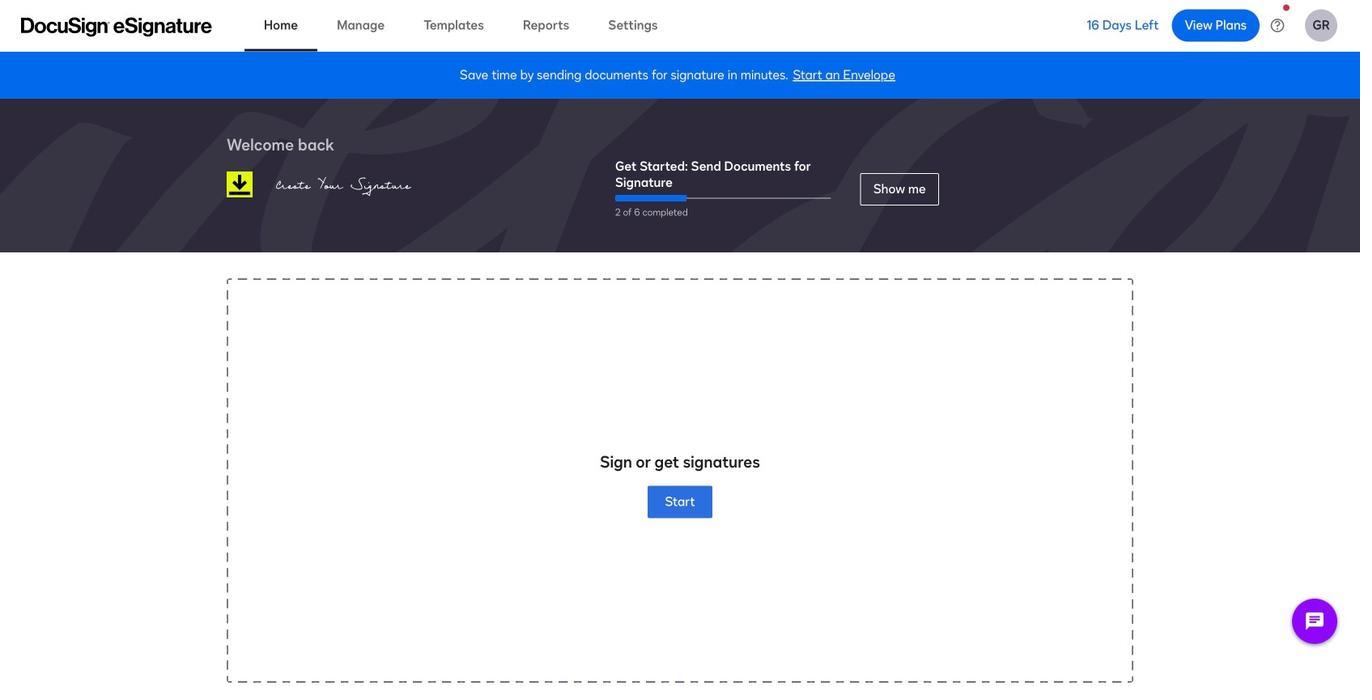 Task type: describe. For each thing, give the bounding box(es) containing it.
docusign esignature image
[[21, 17, 212, 37]]



Task type: vqa. For each thing, say whether or not it's contained in the screenshot.
"DocuSign eSignature" Image
yes



Task type: locate. For each thing, give the bounding box(es) containing it.
docusignlogo image
[[227, 172, 253, 198]]



